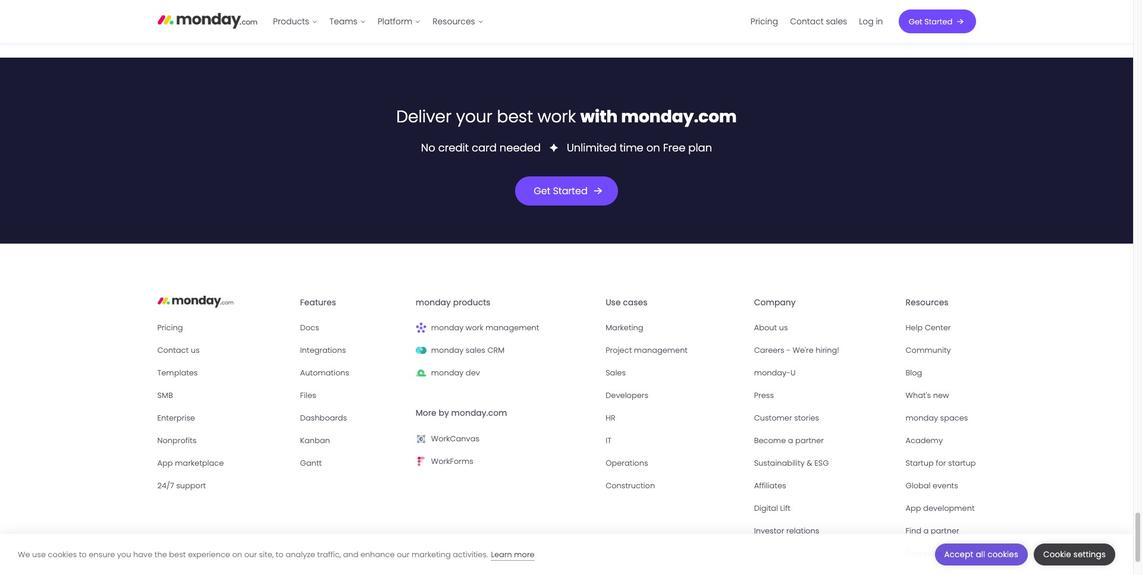 Task type: vqa. For each thing, say whether or not it's contained in the screenshot.
monday
yes



Task type: locate. For each thing, give the bounding box(es) containing it.
0 horizontal spatial cookies
[[48, 549, 77, 561]]

0 vertical spatial get started button
[[899, 10, 976, 33]]

get started button
[[899, 10, 976, 33], [515, 177, 618, 206]]

gantt link
[[300, 458, 406, 471]]

work up monday sales crm
[[466, 323, 483, 334]]

get for get started button to the bottom
[[534, 185, 551, 198]]

monday up the 'monday dev'
[[431, 345, 464, 357]]

app up 'find'
[[906, 504, 921, 515]]

1 horizontal spatial pricing link
[[745, 12, 784, 31]]

a for find
[[924, 526, 929, 537]]

docs link
[[300, 322, 406, 335]]

customer stories link
[[754, 413, 896, 426]]

0 vertical spatial started
[[925, 16, 953, 27]]

0 horizontal spatial app
[[157, 458, 173, 470]]

on left free
[[646, 141, 660, 155]]

help center
[[906, 323, 951, 334]]

list containing products
[[267, 0, 489, 43]]

contact for contact sales
[[790, 15, 824, 27]]

monday up academy
[[906, 413, 938, 424]]

deliver
[[396, 105, 452, 129]]

app marketplace link
[[157, 458, 291, 471]]

monday up footer wm logo
[[416, 297, 451, 309]]

dialog
[[0, 535, 1133, 576]]

monday logo image
[[157, 292, 234, 311]]

press link
[[754, 390, 896, 403]]

relations
[[786, 526, 819, 537]]

workforms link
[[416, 455, 596, 468]]

on inside dialog
[[232, 549, 242, 561]]

partner up &
[[795, 436, 824, 447]]

hr link
[[606, 413, 745, 426]]

0 horizontal spatial a
[[788, 436, 793, 447]]

become a partner
[[754, 436, 824, 447]]

company
[[754, 297, 796, 309]]

1 horizontal spatial started
[[925, 16, 953, 27]]

contact inside contact sales button
[[790, 15, 824, 27]]

1 to from the left
[[79, 549, 87, 561]]

to
[[79, 549, 87, 561], [276, 549, 284, 561]]

1 horizontal spatial pricing
[[751, 15, 778, 27]]

dialog containing we use cookies to ensure you have the best experience on our site, to analyze traffic, and enhance our marketing activities.
[[0, 535, 1133, 576]]

startup for startup
[[906, 458, 976, 470]]

contact up templates
[[157, 345, 189, 356]]

1 horizontal spatial sales
[[826, 15, 847, 27]]

1 vertical spatial get started
[[534, 185, 588, 198]]

credit
[[438, 141, 469, 155]]

0 horizontal spatial to
[[79, 549, 87, 561]]

app for app marketplace
[[157, 458, 173, 470]]

cookies for use
[[48, 549, 77, 561]]

ensure
[[89, 549, 115, 561]]

digital
[[754, 504, 778, 515]]

1 horizontal spatial work
[[538, 105, 576, 129]]

best
[[497, 105, 533, 129], [169, 549, 186, 561]]

0 vertical spatial get
[[909, 16, 922, 27]]

nonprofits link
[[157, 435, 291, 448]]

monday dev
[[431, 368, 480, 379]]

use cases
[[606, 297, 648, 309]]

log in link
[[853, 12, 889, 31]]

0 vertical spatial on
[[646, 141, 660, 155]]

all
[[976, 550, 985, 561]]

0 horizontal spatial get started button
[[515, 177, 618, 206]]

hr
[[606, 413, 615, 424]]

it
[[606, 436, 611, 447]]

become
[[754, 436, 786, 447]]

kanban link
[[300, 435, 406, 448]]

site,
[[259, 549, 274, 561]]

1 vertical spatial best
[[169, 549, 186, 561]]

best right the
[[169, 549, 186, 561]]

teams link
[[324, 12, 372, 31]]

started for get started button to the bottom
[[553, 185, 588, 198]]

0 horizontal spatial monday.com
[[451, 408, 507, 420]]

1 horizontal spatial on
[[646, 141, 660, 155]]

a right "become"
[[788, 436, 793, 447]]

global events
[[906, 481, 958, 492]]

1 vertical spatial started
[[553, 185, 588, 198]]

get down the ✦
[[534, 185, 551, 198]]

0 vertical spatial monday.com
[[621, 105, 737, 129]]

pricing inside "main" element
[[751, 15, 778, 27]]

1 horizontal spatial cookies
[[988, 550, 1018, 561]]

marketing
[[606, 323, 643, 334]]

pricing
[[751, 15, 778, 27], [157, 323, 183, 334]]

1 vertical spatial sales
[[466, 345, 485, 357]]

experience
[[188, 549, 230, 561]]

1 our from the left
[[244, 549, 257, 561]]

log
[[859, 15, 874, 27]]

sales left log
[[826, 15, 847, 27]]

investor relations
[[754, 526, 819, 537]]

log in
[[859, 15, 883, 27]]

2 list from the left
[[745, 0, 889, 43]]

1 vertical spatial us
[[191, 345, 200, 356]]

docs
[[300, 323, 319, 334]]

contact inside contact us link
[[157, 345, 189, 356]]

workcanvas
[[431, 433, 480, 445]]

monday work management
[[431, 323, 539, 334]]

marketing
[[412, 549, 451, 561]]

1 horizontal spatial resources
[[906, 297, 949, 309]]

1 horizontal spatial best
[[497, 105, 533, 129]]

1 horizontal spatial our
[[397, 549, 410, 561]]

pricing left contact sales
[[751, 15, 778, 27]]

1 horizontal spatial us
[[779, 323, 788, 334]]

enhance
[[361, 549, 395, 561]]

pricing up contact us
[[157, 323, 183, 334]]

best up "needed"
[[497, 105, 533, 129]]

1 horizontal spatial contact
[[790, 15, 824, 27]]

get started button down no credit card needed    ✦   unlimited time on free plan
[[515, 177, 618, 206]]

about us
[[754, 323, 788, 334]]

pricing link up contact us link
[[157, 322, 291, 335]]

help
[[906, 323, 923, 334]]

0 horizontal spatial best
[[169, 549, 186, 561]]

you
[[117, 549, 131, 561]]

workforms icon footer image
[[416, 457, 426, 467]]

accept
[[944, 550, 973, 561]]

with
[[580, 105, 618, 129]]

startup for startup link
[[906, 458, 976, 471]]

pricing link left contact sales
[[745, 12, 784, 31]]

to left ensure at the left
[[79, 549, 87, 561]]

on right experience
[[232, 549, 242, 561]]

sales left 'crm'
[[466, 345, 485, 357]]

us inside contact us link
[[191, 345, 200, 356]]

partner down "app development" link
[[931, 526, 959, 537]]

started for get started button in "main" element
[[925, 16, 953, 27]]

list
[[267, 0, 489, 43], [745, 0, 889, 43]]

partner for find a partner
[[931, 526, 959, 537]]

get right in
[[909, 16, 922, 27]]

monday left dev
[[431, 368, 464, 379]]

customer
[[754, 413, 792, 424]]

0 horizontal spatial list
[[267, 0, 489, 43]]

dashboards
[[300, 413, 347, 424]]

pricing link for log in
[[745, 12, 784, 31]]

monday.com up the workcanvas
[[451, 408, 507, 420]]

get started down no credit card needed    ✦   unlimited time on free plan
[[534, 185, 588, 198]]

cookies
[[48, 549, 77, 561], [988, 550, 1018, 561]]

dev
[[466, 368, 480, 379]]

0 horizontal spatial us
[[191, 345, 200, 356]]

0 vertical spatial get started
[[909, 16, 953, 27]]

what's new
[[906, 390, 949, 402]]

1 horizontal spatial a
[[924, 526, 929, 537]]

cookies for all
[[988, 550, 1018, 561]]

1 vertical spatial work
[[466, 323, 483, 334]]

1 horizontal spatial partner
[[931, 526, 959, 537]]

get
[[909, 16, 922, 27], [534, 185, 551, 198]]

1 vertical spatial get
[[534, 185, 551, 198]]

developers
[[606, 390, 649, 402]]

no credit card needed    ✦   unlimited time on free plan
[[421, 141, 712, 155]]

get started inside "main" element
[[909, 16, 953, 27]]

resources up help center
[[906, 297, 949, 309]]

workcanvas link
[[416, 433, 596, 446]]

started down no credit card needed    ✦   unlimited time on free plan
[[553, 185, 588, 198]]

0 vertical spatial sales
[[826, 15, 847, 27]]

0 vertical spatial us
[[779, 323, 788, 334]]

resources right platform link at left top
[[433, 15, 475, 27]]

0 horizontal spatial sales
[[466, 345, 485, 357]]

contact for contact us
[[157, 345, 189, 356]]

0 horizontal spatial pricing link
[[157, 322, 291, 335]]

sales inside button
[[826, 15, 847, 27]]

app up '24/7'
[[157, 458, 173, 470]]

our left site,
[[244, 549, 257, 561]]

monday work management link
[[416, 322, 596, 335]]

what's new link
[[906, 390, 976, 403]]

0 vertical spatial a
[[788, 436, 793, 447]]

1 horizontal spatial to
[[276, 549, 284, 561]]

traffic,
[[317, 549, 341, 561]]

get inside "main" element
[[909, 16, 922, 27]]

cookies inside button
[[988, 550, 1018, 561]]

integrations link
[[300, 345, 406, 358]]

1 vertical spatial partner
[[931, 526, 959, 537]]

get started button right in
[[899, 10, 976, 33]]

0 horizontal spatial contact
[[157, 345, 189, 356]]

1 vertical spatial management
[[634, 345, 688, 357]]

0 vertical spatial contact
[[790, 15, 824, 27]]

0 vertical spatial management
[[486, 323, 539, 334]]

get started right in
[[909, 16, 953, 27]]

us inside about us "link"
[[779, 323, 788, 334]]

started right in
[[925, 16, 953, 27]]

1 vertical spatial pricing
[[157, 323, 183, 334]]

1 vertical spatial on
[[232, 549, 242, 561]]

pricing for templates
[[157, 323, 183, 334]]

0 vertical spatial work
[[538, 105, 576, 129]]

1 horizontal spatial get
[[909, 16, 922, 27]]

features
[[300, 297, 336, 309]]

cookies right all
[[988, 550, 1018, 561]]

2 our from the left
[[397, 549, 410, 561]]

1 vertical spatial contact
[[157, 345, 189, 356]]

us right about
[[779, 323, 788, 334]]

cookies right use
[[48, 549, 77, 561]]

pricing link for templates
[[157, 322, 291, 335]]

0 horizontal spatial pricing
[[157, 323, 183, 334]]

us up templates
[[191, 345, 200, 356]]

get started for get started button in "main" element
[[909, 16, 953, 27]]

1 horizontal spatial app
[[906, 504, 921, 515]]

1 vertical spatial a
[[924, 526, 929, 537]]

more by monday.com
[[416, 408, 507, 420]]

a right 'find'
[[924, 526, 929, 537]]

find
[[906, 526, 921, 537]]

app for app development
[[906, 504, 921, 515]]

to right site,
[[276, 549, 284, 561]]

0 horizontal spatial get started
[[534, 185, 588, 198]]

monday for monday dev
[[431, 368, 464, 379]]

0 horizontal spatial resources
[[433, 15, 475, 27]]

0 vertical spatial partner
[[795, 436, 824, 447]]

partner
[[795, 436, 824, 447], [931, 526, 959, 537]]

started inside "main" element
[[925, 16, 953, 27]]

0 horizontal spatial on
[[232, 549, 242, 561]]

our right the enhance
[[397, 549, 410, 561]]

contact
[[790, 15, 824, 27], [157, 345, 189, 356]]

monday.com up free
[[621, 105, 737, 129]]

0 vertical spatial pricing
[[751, 15, 778, 27]]

it link
[[606, 435, 745, 448]]

0 vertical spatial app
[[157, 458, 173, 470]]

1 horizontal spatial list
[[745, 0, 889, 43]]

management down marketing link
[[634, 345, 688, 357]]

monday down monday products
[[431, 323, 464, 334]]

workforms
[[431, 456, 473, 467]]

0 vertical spatial resources
[[433, 15, 475, 27]]

list containing pricing
[[745, 0, 889, 43]]

1 vertical spatial pricing link
[[157, 322, 291, 335]]

contact left log
[[790, 15, 824, 27]]

center
[[925, 323, 951, 334]]

work up the ✦
[[538, 105, 576, 129]]

1 vertical spatial app
[[906, 504, 921, 515]]

0 horizontal spatial get
[[534, 185, 551, 198]]

0 horizontal spatial work
[[466, 323, 483, 334]]

0 horizontal spatial partner
[[795, 436, 824, 447]]

0 horizontal spatial our
[[244, 549, 257, 561]]

more
[[416, 408, 436, 420]]

0 horizontal spatial started
[[553, 185, 588, 198]]

stories
[[794, 413, 819, 424]]

1 list from the left
[[267, 0, 489, 43]]

1 horizontal spatial get started
[[909, 16, 953, 27]]

1 horizontal spatial get started button
[[899, 10, 976, 33]]

it operations
[[606, 436, 648, 470]]

24/7 support
[[157, 481, 206, 492]]

pricing link
[[745, 12, 784, 31], [157, 322, 291, 335]]

management up monday sales crm link
[[486, 323, 539, 334]]

monday dev link
[[416, 367, 596, 380]]

monday-
[[754, 368, 791, 379]]

products
[[453, 297, 491, 309]]

0 vertical spatial pricing link
[[745, 12, 784, 31]]

1 vertical spatial resources
[[906, 297, 949, 309]]



Task type: describe. For each thing, give the bounding box(es) containing it.
press
[[754, 390, 774, 402]]

customer stories
[[754, 413, 819, 424]]

sales for contact
[[826, 15, 847, 27]]

monday.com logo image
[[157, 8, 258, 33]]

us for contact us
[[191, 345, 200, 356]]

cookie settings button
[[1034, 544, 1115, 566]]

about
[[754, 323, 777, 334]]

the
[[155, 549, 167, 561]]

get started for get started button to the bottom
[[534, 185, 588, 198]]

resources inside "main" element
[[433, 15, 475, 27]]

marketing link
[[606, 322, 745, 335]]

monday spaces link
[[906, 413, 976, 426]]

0 horizontal spatial management
[[486, 323, 539, 334]]

monday spaces
[[906, 413, 968, 424]]

monday-u
[[754, 368, 796, 379]]

in
[[876, 15, 883, 27]]

1 vertical spatial monday.com
[[451, 408, 507, 420]]

dashboards link
[[300, 413, 406, 426]]

project
[[606, 345, 632, 357]]

affiliates
[[754, 481, 786, 492]]

products
[[273, 15, 309, 27]]

app development link
[[906, 503, 976, 516]]

construction link
[[606, 480, 745, 493]]

startup
[[906, 458, 934, 470]]

crm icon footer image
[[416, 346, 426, 357]]

hiring!
[[816, 345, 839, 357]]

we use cookies to ensure you have the best experience on our site, to analyze traffic, and enhance our marketing activities. learn more
[[18, 549, 535, 561]]

app development
[[906, 504, 975, 515]]

help center link
[[906, 322, 976, 335]]

partner for become a partner
[[795, 436, 824, 447]]

&
[[807, 458, 812, 470]]

app marketplace
[[157, 458, 224, 470]]

investor
[[754, 526, 784, 537]]

1 vertical spatial get started button
[[515, 177, 618, 206]]

0 vertical spatial best
[[497, 105, 533, 129]]

developers link
[[606, 390, 745, 403]]

monday for monday products
[[416, 297, 451, 309]]

monday sales crm
[[431, 345, 505, 357]]

platform
[[378, 15, 412, 27]]

accept all cookies
[[944, 550, 1018, 561]]

enterprise link
[[157, 412, 291, 426]]

cookie settings
[[1043, 550, 1106, 561]]

gantt
[[300, 458, 322, 470]]

monday for monday sales crm
[[431, 345, 464, 357]]

dev new mobile footer logo image
[[416, 368, 426, 379]]

sustainability
[[754, 458, 805, 470]]

monday for monday work management
[[431, 323, 464, 334]]

find a partner link
[[906, 526, 976, 539]]

2 to from the left
[[276, 549, 284, 561]]

1 horizontal spatial monday.com
[[621, 105, 737, 129]]

workcanvas icon footer image
[[416, 434, 426, 445]]

operations
[[606, 458, 648, 470]]

u
[[791, 368, 796, 379]]

sales link
[[606, 367, 745, 380]]

files
[[300, 390, 316, 402]]

best inside dialog
[[169, 549, 186, 561]]

smb
[[157, 390, 173, 402]]

smb link
[[157, 390, 291, 403]]

24/7 support link
[[157, 480, 291, 493]]

footer wm logo image
[[416, 323, 426, 334]]

unlimited
[[567, 141, 617, 155]]

monday for monday spaces
[[906, 413, 938, 424]]

templates link
[[157, 367, 291, 380]]

blog
[[906, 368, 922, 379]]

needed
[[500, 141, 541, 155]]

your
[[456, 105, 492, 129]]

deliver your best work with monday.com
[[396, 105, 737, 129]]

get for get started button in "main" element
[[909, 16, 922, 27]]

blog link
[[906, 367, 976, 380]]

for
[[936, 458, 946, 470]]

community link
[[906, 345, 976, 358]]

accept all cookies button
[[935, 544, 1028, 566]]

monday sales crm link
[[416, 345, 596, 358]]

no
[[421, 141, 435, 155]]

cases
[[623, 297, 648, 309]]

compare link
[[906, 548, 976, 561]]

monday products
[[416, 297, 491, 309]]

global
[[906, 481, 931, 492]]

digital lift
[[754, 504, 790, 515]]

get started button inside "main" element
[[899, 10, 976, 33]]

us for about us
[[779, 323, 788, 334]]

contact sales
[[790, 15, 847, 27]]

automations link
[[300, 367, 406, 380]]

have
[[133, 549, 152, 561]]

sales for monday
[[466, 345, 485, 357]]

a for become
[[788, 436, 793, 447]]

project management
[[606, 345, 688, 357]]

compare
[[906, 549, 943, 560]]

contact us link
[[157, 345, 291, 358]]

we
[[18, 549, 30, 561]]

sales
[[606, 368, 626, 379]]

main element
[[267, 0, 976, 43]]

lift
[[780, 504, 790, 515]]

careers
[[754, 345, 784, 357]]

free
[[663, 141, 686, 155]]

more
[[514, 549, 535, 561]]

1 horizontal spatial management
[[634, 345, 688, 357]]

become a partner link
[[754, 435, 896, 448]]

affiliates link
[[754, 480, 896, 493]]

time
[[620, 141, 644, 155]]

pricing for log in
[[751, 15, 778, 27]]

enterprise
[[157, 413, 195, 424]]



